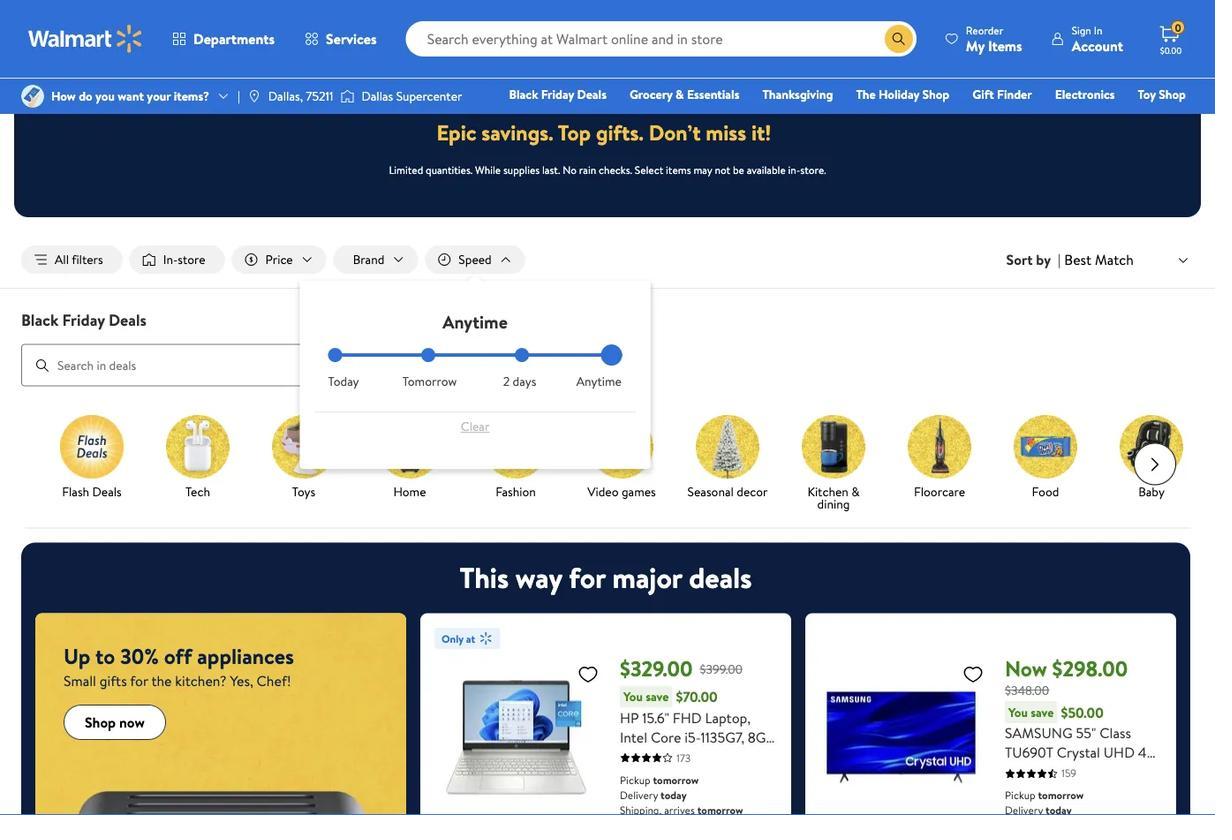 Task type: locate. For each thing, give the bounding box(es) containing it.
home link down the
[[855, 110, 904, 128]]

 image
[[247, 89, 261, 103]]

flash deals link
[[46, 415, 138, 501]]

the holiday shop link
[[848, 85, 958, 104]]

grocery
[[630, 86, 673, 103]]

0 horizontal spatial friday
[[62, 309, 105, 331]]

you
[[623, 688, 643, 705], [1008, 703, 1028, 721]]

1 horizontal spatial  image
[[340, 87, 355, 105]]

black friday deals up top
[[509, 86, 607, 103]]

you
[[95, 87, 115, 105]]

epic
[[437, 118, 476, 147]]

1 vertical spatial home
[[393, 483, 426, 500]]

1 horizontal spatial friday
[[541, 86, 574, 103]]

no
[[563, 162, 577, 177]]

1 vertical spatial deals
[[109, 309, 147, 331]]

$399.00
[[700, 660, 743, 678]]

shop left now on the left of page
[[85, 713, 116, 732]]

save up 15.6"
[[646, 688, 669, 705]]

1 horizontal spatial you
[[1008, 703, 1028, 721]]

15-
[[735, 766, 752, 786]]

0 vertical spatial fashion link
[[911, 110, 968, 128]]

1 horizontal spatial shop
[[922, 86, 950, 103]]

tomorrow inside "now $298.00" group
[[1038, 788, 1084, 803]]

1 vertical spatial tomorrow
[[1038, 788, 1084, 803]]

deals up "epic savings. top gifts. don't miss it!"
[[577, 86, 607, 103]]

essentials
[[687, 86, 740, 103]]

friday up top
[[541, 86, 574, 103]]

1 vertical spatial fashion link
[[470, 415, 562, 501]]

1 horizontal spatial fashion link
[[911, 110, 968, 128]]

1135g7,
[[701, 727, 744, 747]]

tomorrow for pickup tomorrow delivery today
[[653, 772, 699, 787]]

fashion link down 'the holiday shop'
[[911, 110, 968, 128]]

pickup down ram,
[[620, 772, 650, 787]]

pickup inside "now $298.00" group
[[1005, 788, 1035, 803]]

1 vertical spatial home link
[[364, 415, 456, 501]]

0 horizontal spatial you
[[623, 688, 643, 705]]

tomorrow
[[402, 373, 457, 390]]

dining
[[817, 495, 850, 512]]

1 horizontal spatial save
[[1031, 703, 1054, 721]]

shop video games image
[[590, 415, 653, 478]]

deals inside 'search box'
[[109, 309, 147, 331]]

shop right toy
[[1159, 86, 1186, 103]]

1 vertical spatial anytime
[[576, 373, 622, 390]]

toys link
[[258, 415, 350, 501]]

1 horizontal spatial &
[[851, 483, 860, 500]]

friday down filters
[[62, 309, 105, 331]]

shop tech image
[[166, 415, 230, 478]]

1 horizontal spatial pickup
[[1005, 788, 1035, 803]]

you down $348.00
[[1008, 703, 1028, 721]]

finder
[[997, 86, 1032, 103]]

0 vertical spatial &
[[676, 86, 684, 103]]

in-
[[163, 251, 178, 268]]

flash
[[62, 483, 89, 500]]

black friday deals
[[509, 86, 607, 103], [21, 309, 147, 331]]

anytime up the 'how fast do you want your order?' 'option group'
[[443, 309, 508, 334]]

159
[[1061, 766, 1076, 781]]

services button
[[290, 18, 392, 60]]

flash deals
[[62, 483, 122, 500]]

for right the way
[[569, 558, 606, 597]]

1 horizontal spatial black
[[509, 86, 538, 103]]

1 vertical spatial friday
[[62, 309, 105, 331]]

walmart+ link
[[1125, 110, 1194, 128]]

now $298.00 group
[[820, 628, 1162, 815]]

don't
[[649, 118, 701, 147]]

deals right flash
[[92, 483, 122, 500]]

deals down in-store button
[[109, 309, 147, 331]]

savings.
[[482, 118, 554, 147]]

black up savings.
[[509, 86, 538, 103]]

1 vertical spatial fashion
[[496, 483, 536, 500]]

you up hp
[[623, 688, 643, 705]]

pickup tomorrow delivery today
[[620, 772, 699, 802]]

0 vertical spatial tomorrow
[[653, 772, 699, 787]]

registry
[[983, 110, 1028, 128]]

grocery & essentials
[[630, 86, 740, 103]]

& inside kitchen & dining
[[851, 483, 860, 500]]

0 horizontal spatial &
[[676, 86, 684, 103]]

in-store button
[[130, 245, 225, 274]]

pickup down smart
[[1005, 788, 1035, 803]]

home down the
[[863, 110, 896, 128]]

my
[[966, 36, 985, 55]]

Today radio
[[328, 348, 342, 362]]

off
[[164, 642, 192, 671]]

 image left how on the top of the page
[[21, 85, 44, 108]]

miss
[[706, 118, 746, 147]]

1 horizontal spatial tomorrow
[[1038, 788, 1084, 803]]

for left the
[[130, 671, 148, 691]]

filters
[[72, 251, 103, 268]]

$0.00
[[1160, 44, 1182, 56]]

4k
[[1138, 743, 1155, 762]]

home link left clear
[[364, 415, 456, 501]]

0 horizontal spatial tomorrow
[[653, 772, 699, 787]]

sort and filter section element
[[0, 231, 1215, 288]]

pickup tomorrow
[[1005, 788, 1084, 803]]

0 vertical spatial |
[[238, 87, 240, 105]]

shop right holiday
[[922, 86, 950, 103]]

this way for major deals
[[460, 558, 752, 597]]

class
[[1100, 723, 1131, 743]]

black inside black friday deals 'search box'
[[21, 309, 59, 331]]

black up search icon
[[21, 309, 59, 331]]

0 horizontal spatial black friday deals
[[21, 309, 147, 331]]

walmart image
[[28, 25, 143, 53]]

 image
[[21, 85, 44, 108], [340, 87, 355, 105]]

& inside grocery & essentials "link"
[[676, 86, 684, 103]]

tech
[[185, 483, 210, 500]]

may
[[694, 162, 712, 177]]

walmart black friday deals for days image
[[445, 52, 770, 96]]

0 horizontal spatial anytime
[[443, 309, 508, 334]]

reorder my items
[[966, 23, 1022, 55]]

services
[[326, 29, 377, 49]]

deals
[[577, 86, 607, 103], [109, 309, 147, 331], [92, 483, 122, 500]]

sign
[[1072, 23, 1091, 38]]

173
[[676, 750, 691, 765]]

shop floorcare image
[[908, 415, 971, 478]]

core
[[651, 727, 681, 747]]

in-
[[788, 162, 800, 177]]

| inside sort and filter section element
[[1058, 250, 1061, 269]]

pickup
[[620, 772, 650, 787], [1005, 788, 1035, 803]]

sign in to add to favorites list, hp 15.6" fhd laptop, intel core i5-1135g7, 8gb ram, 256gb ssd, silver, windows 11 home, 15-dy2795wm image
[[578, 663, 599, 685]]

save up samsung
[[1031, 703, 1054, 721]]

1 vertical spatial black
[[21, 309, 59, 331]]

fashion link
[[911, 110, 968, 128], [470, 415, 562, 501]]

home
[[863, 110, 896, 128], [393, 483, 426, 500]]

0 horizontal spatial fashion link
[[470, 415, 562, 501]]

15.6"
[[642, 708, 669, 727]]

1 vertical spatial &
[[851, 483, 860, 500]]

tomorrow inside pickup tomorrow delivery today
[[653, 772, 699, 787]]

0 vertical spatial pickup
[[620, 772, 650, 787]]

0 vertical spatial home
[[863, 110, 896, 128]]

1 vertical spatial |
[[1058, 250, 1061, 269]]

black inside black friday deals link
[[509, 86, 538, 103]]

1 horizontal spatial |
[[1058, 250, 1061, 269]]

256gb
[[657, 747, 700, 766]]

next slide for chipmodulewithimages list image
[[1134, 443, 1176, 485]]

0 horizontal spatial fashion
[[496, 483, 536, 500]]

0 horizontal spatial black
[[21, 309, 59, 331]]

0 vertical spatial for
[[569, 558, 606, 597]]

1 horizontal spatial fashion
[[919, 110, 960, 128]]

decor
[[737, 483, 768, 500]]

limited quantities. while supplies last. no rain checks. select items may not be available in-store.
[[389, 162, 826, 177]]

tomorrow down 159
[[1038, 788, 1084, 803]]

anytime down 'anytime' radio
[[576, 373, 622, 390]]

 image right 75211
[[340, 87, 355, 105]]

clear
[[461, 418, 490, 435]]

None range field
[[328, 353, 622, 357]]

tomorrow down 173
[[653, 772, 699, 787]]

0 vertical spatial home link
[[855, 110, 904, 128]]

& for dining
[[851, 483, 860, 500]]

video games
[[587, 483, 656, 500]]

0 horizontal spatial save
[[646, 688, 669, 705]]

items
[[988, 36, 1022, 55]]

fashion down shop fashion image at the bottom
[[496, 483, 536, 500]]

 image for dallas supercenter
[[340, 87, 355, 105]]

store.
[[800, 162, 826, 177]]

&
[[676, 86, 684, 103], [851, 483, 860, 500]]

0 horizontal spatial home link
[[364, 415, 456, 501]]

(new)
[[1005, 801, 1042, 815]]

1 horizontal spatial home
[[863, 110, 896, 128]]

pickup inside pickup tomorrow delivery today
[[620, 772, 650, 787]]

2 vertical spatial deals
[[92, 483, 122, 500]]

0 horizontal spatial pickup
[[620, 772, 650, 787]]

dallas supercenter
[[362, 87, 462, 105]]

electronics link
[[1047, 85, 1123, 104]]

0 horizontal spatial  image
[[21, 85, 44, 108]]

gift finder link
[[965, 85, 1040, 104]]

fashion link down the 2 days
[[470, 415, 562, 501]]

laptop,
[[705, 708, 751, 727]]

1 horizontal spatial black friday deals
[[509, 86, 607, 103]]

black friday deals down filters
[[21, 309, 147, 331]]

1 vertical spatial black friday deals
[[21, 309, 147, 331]]

shop fashion image
[[484, 415, 548, 478]]

0 vertical spatial black friday deals
[[509, 86, 607, 103]]

& right dining
[[851, 483, 860, 500]]

1 vertical spatial for
[[130, 671, 148, 691]]

all filters button
[[21, 245, 123, 274]]

1 horizontal spatial for
[[569, 558, 606, 597]]

55"
[[1076, 723, 1096, 743]]

dallas,
[[268, 87, 303, 105]]

0 horizontal spatial shop
[[85, 713, 116, 732]]

home down shop home image
[[393, 483, 426, 500]]

tomorrow for pickup tomorrow
[[1038, 788, 1084, 803]]

shop kitchen & dining image
[[802, 415, 865, 478]]

for inside up to 30% off appliances small gifts for the kitchen? yes, chef!
[[130, 671, 148, 691]]

0 vertical spatial anytime
[[443, 309, 508, 334]]

small
[[64, 671, 96, 691]]

| right by
[[1058, 250, 1061, 269]]

& right grocery
[[676, 86, 684, 103]]

sort by |
[[1006, 250, 1061, 269]]

baby
[[1138, 483, 1165, 500]]

ram,
[[620, 747, 654, 766]]

not
[[715, 162, 730, 177]]

it!
[[751, 118, 771, 147]]

shop baby image
[[1120, 415, 1183, 478]]

home inside the toy shop home
[[863, 110, 896, 128]]

None radio
[[515, 348, 529, 362]]

now
[[119, 713, 145, 732]]

0 horizontal spatial for
[[130, 671, 148, 691]]

1 horizontal spatial anytime
[[576, 373, 622, 390]]

$329.00
[[620, 654, 693, 684]]

tu690t
[[1005, 743, 1053, 762]]

0 vertical spatial black
[[509, 86, 538, 103]]

2 horizontal spatial shop
[[1159, 86, 1186, 103]]

| left dallas, at left
[[238, 87, 240, 105]]

$329.00 group
[[434, 628, 777, 815]]

flash deals image
[[60, 415, 124, 478]]

1 vertical spatial pickup
[[1005, 788, 1035, 803]]

for
[[569, 558, 606, 597], [130, 671, 148, 691]]

0 horizontal spatial home
[[393, 483, 426, 500]]

deals
[[689, 558, 752, 597]]

samsung
[[1005, 723, 1073, 743]]

friday
[[541, 86, 574, 103], [62, 309, 105, 331]]

fashion down 'the holiday shop'
[[919, 110, 960, 128]]



Task type: describe. For each thing, give the bounding box(es) containing it.
how do you want your items?
[[51, 87, 209, 105]]

$50.00
[[1061, 703, 1104, 722]]

intel
[[620, 727, 647, 747]]

the holiday shop
[[856, 86, 950, 103]]

sign in account
[[1072, 23, 1123, 55]]

toy shop home
[[863, 86, 1186, 128]]

while
[[475, 162, 501, 177]]

you save $70.00 hp 15.6" fhd laptop, intel core i5-1135g7, 8gb ram, 256gb ssd, silver, windows 11 home, 15- dy2795wm
[[620, 687, 775, 805]]

brand button
[[334, 245, 418, 274]]

in-store
[[163, 251, 205, 268]]

yes,
[[230, 671, 253, 691]]

want
[[118, 87, 144, 105]]

ssd,
[[703, 747, 732, 766]]

dallas
[[362, 87, 393, 105]]

departments button
[[157, 18, 290, 60]]

0 vertical spatial deals
[[577, 86, 607, 103]]

up to 30% off appliances small gifts for the kitchen? yes, chef!
[[64, 642, 294, 691]]

only
[[442, 631, 464, 646]]

 image for how do you want your items?
[[21, 85, 44, 108]]

seasonal decor link
[[682, 415, 774, 501]]

2
[[503, 373, 510, 390]]

shop inside the toy shop home
[[1159, 86, 1186, 103]]

toys
[[292, 483, 315, 500]]

how fast do you want your order? option group
[[328, 348, 622, 390]]

epic savings. top gifts. don't miss it!
[[437, 118, 771, 147]]

0 horizontal spatial |
[[238, 87, 240, 105]]

shop toys image
[[272, 415, 336, 478]]

i5-
[[685, 727, 701, 747]]

you inside you save $70.00 hp 15.6" fhd laptop, intel core i5-1135g7, 8gb ram, 256gb ssd, silver, windows 11 home, 15- dy2795wm
[[623, 688, 643, 705]]

kitchen
[[808, 483, 849, 500]]

food
[[1032, 483, 1059, 500]]

quantities.
[[426, 162, 473, 177]]

way
[[516, 558, 562, 597]]

video games link
[[576, 415, 668, 501]]

thanksgiving link
[[755, 85, 841, 104]]

toy shop link
[[1130, 85, 1194, 104]]

top
[[558, 118, 591, 147]]

$70.00
[[676, 687, 718, 707]]

$348.00
[[1005, 681, 1049, 699]]

food link
[[1000, 415, 1091, 501]]

none radio inside the 'how fast do you want your order?' 'option group'
[[515, 348, 529, 362]]

shop seasonal image
[[696, 415, 759, 478]]

pickup for pickup tomorrow delivery today
[[620, 772, 650, 787]]

30%
[[120, 642, 159, 671]]

reorder
[[966, 23, 1003, 38]]

home,
[[690, 766, 731, 786]]

save inside you save $70.00 hp 15.6" fhd laptop, intel core i5-1135g7, 8gb ram, 256gb ssd, silver, windows 11 home, 15- dy2795wm
[[646, 688, 669, 705]]

account
[[1072, 36, 1123, 55]]

television
[[1044, 762, 1103, 782]]

search image
[[35, 358, 49, 372]]

kitchen & dining
[[808, 483, 860, 512]]

best
[[1064, 250, 1092, 269]]

pickup for pickup tomorrow
[[1005, 788, 1035, 803]]

floorcare
[[914, 483, 965, 500]]

fhd
[[673, 708, 702, 727]]

toy
[[1138, 86, 1156, 103]]

all
[[55, 251, 69, 268]]

8gb
[[748, 727, 775, 747]]

seasonal
[[687, 483, 734, 500]]

0 vertical spatial friday
[[541, 86, 574, 103]]

clear button
[[328, 412, 622, 441]]

Anytime radio
[[608, 348, 622, 362]]

anytime inside the 'how fast do you want your order?' 'option group'
[[576, 373, 622, 390]]

match
[[1095, 250, 1134, 269]]

Walmart Site-Wide search field
[[406, 21, 916, 57]]

all filters
[[55, 251, 103, 268]]

now
[[1005, 654, 1047, 684]]

shop inside "link"
[[922, 86, 950, 103]]

Search search field
[[406, 21, 916, 57]]

Search in deals search field
[[21, 344, 555, 386]]

search icon image
[[892, 32, 906, 46]]

kitchen & dining link
[[788, 415, 880, 514]]

shop now button
[[64, 705, 166, 740]]

delivery
[[620, 787, 658, 802]]

friday inside 'search box'
[[62, 309, 105, 331]]

shop home image
[[378, 415, 442, 478]]

shop inside button
[[85, 713, 116, 732]]

you inside now $298.00 $348.00 you save $50.00 samsung 55" class tu690t crystal uhd 4k smart television - un55tu690tfxza (new)
[[1008, 703, 1028, 721]]

items?
[[174, 87, 209, 105]]

walmart+
[[1133, 110, 1186, 128]]

supercenter
[[396, 87, 462, 105]]

save inside now $298.00 $348.00 you save $50.00 samsung 55" class tu690t crystal uhd 4k smart television - un55tu690tfxza (new)
[[1031, 703, 1054, 721]]

shop now
[[85, 713, 145, 732]]

75211
[[306, 87, 333, 105]]

holiday
[[879, 86, 919, 103]]

black friday deals inside 'search box'
[[21, 309, 147, 331]]

available
[[747, 162, 786, 177]]

Tomorrow radio
[[421, 348, 436, 362]]

checks.
[[599, 162, 632, 177]]

Black Friday Deals search field
[[0, 309, 1215, 386]]

silver,
[[735, 747, 772, 766]]

gift
[[973, 86, 994, 103]]

last.
[[542, 162, 560, 177]]

grocery & essentials link
[[622, 85, 747, 104]]

registry link
[[975, 110, 1036, 128]]

gift finder
[[973, 86, 1032, 103]]

gifts
[[100, 671, 127, 691]]

departments
[[193, 29, 275, 49]]

shop food image
[[1014, 415, 1077, 478]]

days
[[513, 373, 536, 390]]

1 horizontal spatial home link
[[855, 110, 904, 128]]

0 vertical spatial fashion
[[919, 110, 960, 128]]

items
[[666, 162, 691, 177]]

today
[[661, 787, 687, 802]]

sign in to add to favorites list, samsung 55" class tu690t crystal uhd 4k smart television - un55tu690tfxza (new) image
[[963, 663, 984, 685]]

& for essentials
[[676, 86, 684, 103]]



Task type: vqa. For each thing, say whether or not it's contained in the screenshot.
Solitaire
no



